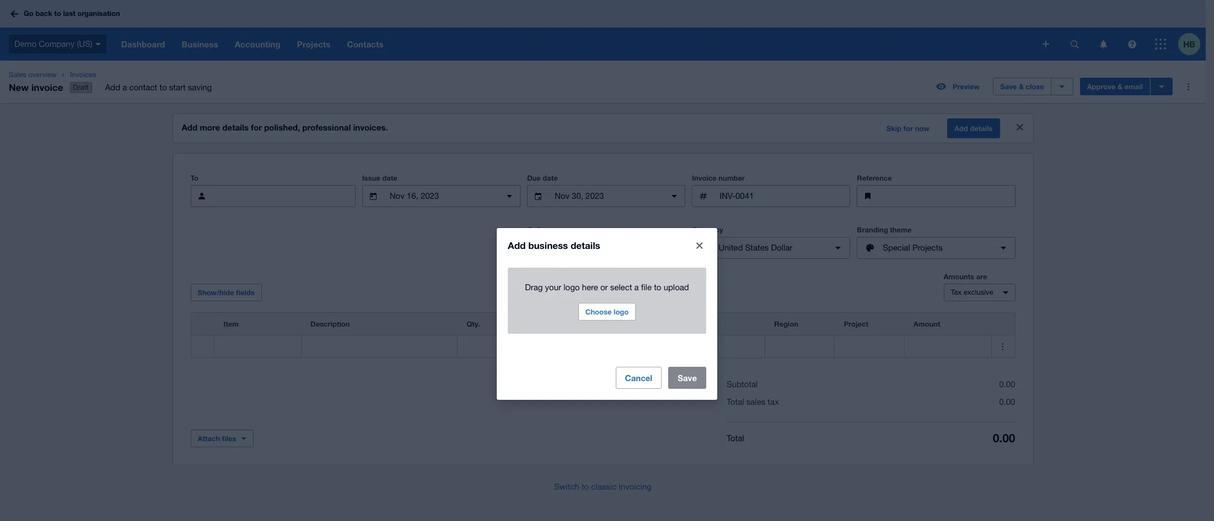 Task type: locate. For each thing, give the bounding box(es) containing it.
svg image
[[10, 10, 18, 17], [1155, 39, 1166, 50], [1128, 40, 1136, 48], [1043, 41, 1049, 47]]

svg image inside go back to last organisation link
[[10, 10, 18, 17]]

0 vertical spatial total
[[727, 398, 744, 407]]

to
[[191, 174, 198, 183]]

add for add details
[[954, 124, 968, 133]]

details for add business details
[[571, 240, 600, 251]]

choose logo
[[585, 307, 629, 316]]

add for add more details for polished, professional invoices.
[[182, 122, 197, 132]]

online payments
[[527, 226, 584, 234]]

to right switch
[[582, 483, 589, 492]]

states
[[745, 243, 769, 253]]

tax inside invoice line item list element
[[687, 320, 699, 329]]

& left close
[[1019, 82, 1024, 91]]

Quantity field
[[458, 336, 504, 357]]

date
[[382, 174, 397, 183], [543, 174, 558, 183]]

svg image inside "demo company (us)" 'popup button'
[[95, 43, 101, 46]]

total down 'total sales tax'
[[727, 434, 744, 443]]

invoice
[[31, 81, 63, 93]]

professional
[[302, 122, 351, 132]]

navigation
[[113, 28, 1035, 61]]

0 horizontal spatial svg image
[[95, 43, 101, 46]]

logo inside choose logo button
[[614, 307, 629, 316]]

skip
[[887, 124, 902, 133]]

details down preview
[[970, 124, 993, 133]]

invoices link
[[66, 69, 221, 81]]

Invoice number text field
[[719, 186, 850, 207]]

2 & from the left
[[1118, 82, 1123, 91]]

for
[[251, 122, 262, 132], [904, 124, 913, 133]]

a left contact
[[123, 83, 127, 92]]

add details button
[[947, 119, 1000, 138]]

back
[[36, 9, 52, 18]]

svg image up email
[[1128, 40, 1136, 48]]

approve & email button
[[1080, 78, 1150, 95]]

1 horizontal spatial tax
[[951, 288, 962, 297]]

svg image up close
[[1043, 41, 1049, 47]]

contact
[[129, 83, 157, 92]]

1 horizontal spatial for
[[904, 124, 913, 133]]

0 horizontal spatial save
[[678, 373, 697, 383]]

add for add
[[563, 242, 577, 250]]

close image
[[689, 235, 711, 257]]

save inside add business details dialog
[[678, 373, 697, 383]]

rate
[[701, 320, 714, 329]]

upload
[[664, 283, 689, 292]]

a inside dialog
[[634, 283, 639, 292]]

1 date from the left
[[382, 174, 397, 183]]

0 vertical spatial save
[[1000, 82, 1017, 91]]

total
[[727, 398, 744, 407], [727, 434, 744, 443]]

invoicing
[[619, 483, 652, 492]]

details right "more" on the left top of page
[[222, 122, 249, 132]]

special projects
[[883, 243, 943, 253]]

1 horizontal spatial date
[[543, 174, 558, 183]]

Amount field
[[905, 336, 991, 357]]

1 vertical spatial tax
[[687, 320, 699, 329]]

1 vertical spatial a
[[634, 283, 639, 292]]

details
[[222, 122, 249, 132], [970, 124, 993, 133], [571, 240, 600, 251]]

cancel
[[625, 373, 652, 383]]

& for email
[[1118, 82, 1123, 91]]

save left close
[[1000, 82, 1017, 91]]

1 horizontal spatial details
[[571, 240, 600, 251]]

add inside button
[[954, 124, 968, 133]]

preview button
[[930, 78, 987, 95]]

attach
[[198, 435, 220, 443]]

2 date from the left
[[543, 174, 558, 183]]

none
[[527, 241, 548, 251]]

price
[[513, 320, 531, 329]]

organisation
[[77, 9, 120, 18]]

tax
[[768, 398, 779, 407]]

save for save & close
[[1000, 82, 1017, 91]]

region
[[774, 320, 798, 329]]

details down "payments"
[[571, 240, 600, 251]]

add left "more" on the left top of page
[[182, 122, 197, 132]]

0 vertical spatial tax
[[951, 288, 962, 297]]

add right the now
[[954, 124, 968, 133]]

for left the now
[[904, 124, 913, 133]]

0 horizontal spatial a
[[123, 83, 127, 92]]

1 total from the top
[[727, 398, 744, 407]]

1 horizontal spatial save
[[1000, 82, 1017, 91]]

1 vertical spatial total
[[727, 434, 744, 443]]

select
[[610, 283, 632, 292]]

choose logo button
[[578, 303, 636, 321]]

special projects button
[[857, 237, 1015, 259]]

tax for tax exclusive
[[951, 288, 962, 297]]

& inside save & close button
[[1019, 82, 1024, 91]]

& left email
[[1118, 82, 1123, 91]]

1 vertical spatial 0.00
[[999, 398, 1015, 407]]

svg image left go
[[10, 10, 18, 17]]

date right due
[[543, 174, 558, 183]]

to left last
[[54, 9, 61, 18]]

1 & from the left
[[1019, 82, 1024, 91]]

0 vertical spatial logo
[[564, 283, 580, 292]]

contact element
[[191, 185, 355, 207]]

&
[[1019, 82, 1024, 91], [1118, 82, 1123, 91]]

date right the issue
[[382, 174, 397, 183]]

skip for now
[[887, 124, 930, 133]]

Reference text field
[[884, 186, 1015, 207]]

save
[[1000, 82, 1017, 91], [678, 373, 697, 383]]

2 horizontal spatial details
[[970, 124, 993, 133]]

0 horizontal spatial tax
[[687, 320, 699, 329]]

0 vertical spatial 0.00
[[999, 380, 1015, 389]]

1 horizontal spatial logo
[[614, 307, 629, 316]]

for inside button
[[904, 124, 913, 133]]

add inside add business details dialog
[[508, 240, 526, 251]]

svg image
[[1071, 40, 1079, 48], [1100, 40, 1107, 48], [95, 43, 101, 46]]

to
[[54, 9, 61, 18], [159, 83, 167, 92], [654, 283, 661, 292], [582, 483, 589, 492]]

add inside add button
[[563, 242, 577, 250]]

tax down amounts
[[951, 288, 962, 297]]

add a contact to start saving
[[105, 83, 212, 92]]

to inside button
[[582, 483, 589, 492]]

tax inside tax exclusive popup button
[[951, 288, 962, 297]]

subtotal
[[727, 380, 758, 389]]

your
[[545, 283, 561, 292]]

a left file on the bottom
[[634, 283, 639, 292]]

logo
[[564, 283, 580, 292], [614, 307, 629, 316]]

0 horizontal spatial details
[[222, 122, 249, 132]]

logo up account
[[614, 307, 629, 316]]

total sales tax
[[727, 398, 779, 407]]

1 vertical spatial logo
[[614, 307, 629, 316]]

now
[[915, 124, 930, 133]]

hb banner
[[0, 0, 1206, 61]]

files
[[222, 435, 236, 443]]

1 horizontal spatial a
[[634, 283, 639, 292]]

(us)
[[77, 39, 92, 48]]

online
[[527, 226, 549, 234]]

0.00 for subtotal
[[999, 380, 1015, 389]]

details inside the add details button
[[970, 124, 993, 133]]

theme
[[890, 226, 912, 234]]

details inside add business details dialog
[[571, 240, 600, 251]]

a
[[123, 83, 127, 92], [634, 283, 639, 292]]

1 vertical spatial save
[[678, 373, 697, 383]]

save button
[[668, 367, 706, 389]]

& inside approve & email button
[[1118, 82, 1123, 91]]

for left polished, at the left top
[[251, 122, 262, 132]]

to right file on the bottom
[[654, 283, 661, 292]]

here
[[582, 283, 598, 292]]

total down subtotal
[[727, 398, 744, 407]]

date for issue date
[[382, 174, 397, 183]]

add left none
[[508, 240, 526, 251]]

1 horizontal spatial &
[[1118, 82, 1123, 91]]

0 horizontal spatial date
[[382, 174, 397, 183]]

add down "payments"
[[563, 242, 577, 250]]

more
[[200, 122, 220, 132]]

2 total from the top
[[727, 434, 744, 443]]

tax left rate
[[687, 320, 699, 329]]

item
[[223, 320, 239, 329]]

0 horizontal spatial &
[[1019, 82, 1024, 91]]

save right cancel button
[[678, 373, 697, 383]]

add left contact
[[105, 83, 120, 92]]

tax exclusive button
[[944, 284, 1015, 302]]

logo left here
[[564, 283, 580, 292]]

dollar
[[771, 243, 793, 253]]

2 vertical spatial 0.00
[[993, 432, 1015, 446]]



Task type: vqa. For each thing, say whether or not it's contained in the screenshot.
the Statements
no



Task type: describe. For each thing, give the bounding box(es) containing it.
project
[[844, 320, 868, 329]]

invoice
[[692, 174, 717, 183]]

save & close button
[[993, 78, 1051, 95]]

united states dollar button
[[692, 237, 850, 259]]

2 horizontal spatial svg image
[[1100, 40, 1107, 48]]

tax exclusive
[[951, 288, 993, 297]]

exclusive
[[964, 288, 993, 297]]

currency
[[692, 226, 723, 234]]

business
[[528, 240, 568, 251]]

drag
[[525, 283, 543, 292]]

Price field
[[504, 336, 591, 357]]

show/hide fields button
[[191, 284, 262, 302]]

add business details
[[508, 240, 600, 251]]

description
[[310, 320, 350, 329]]

go
[[24, 9, 34, 18]]

0 vertical spatial a
[[123, 83, 127, 92]]

& for close
[[1019, 82, 1024, 91]]

polished,
[[264, 122, 300, 132]]

to inside add business details dialog
[[654, 283, 661, 292]]

demo company (us) button
[[0, 28, 113, 61]]

choose
[[585, 307, 612, 316]]

invoice number element
[[692, 185, 850, 207]]

add details
[[954, 124, 993, 133]]

payments
[[551, 226, 584, 234]]

amount
[[914, 320, 940, 329]]

united
[[719, 243, 743, 253]]

qty.
[[467, 320, 480, 329]]

invoices
[[70, 71, 96, 79]]

email
[[1125, 82, 1143, 91]]

add business details dialog
[[497, 228, 717, 400]]

invoice line item list element
[[191, 313, 1015, 358]]

sales
[[9, 71, 26, 79]]

hb
[[1183, 39, 1195, 49]]

to left start
[[159, 83, 167, 92]]

sales overview link
[[4, 69, 61, 81]]

demo company (us)
[[14, 39, 92, 48]]

classic
[[591, 483, 617, 492]]

fields
[[236, 288, 255, 297]]

show/hide fields
[[198, 288, 255, 297]]

0 horizontal spatial logo
[[564, 283, 580, 292]]

new
[[9, 81, 29, 93]]

total for total
[[727, 434, 744, 443]]

add for add business details
[[508, 240, 526, 251]]

save for save
[[678, 373, 697, 383]]

branding
[[857, 226, 888, 234]]

Issue date text field
[[389, 186, 494, 207]]

saving
[[188, 83, 212, 92]]

are
[[976, 272, 987, 281]]

details for add more details for polished, professional invoices.
[[222, 122, 249, 132]]

switch to classic invoicing
[[554, 483, 652, 492]]

approve
[[1087, 82, 1116, 91]]

0 horizontal spatial for
[[251, 122, 262, 132]]

due date
[[527, 174, 558, 183]]

preview
[[953, 82, 980, 91]]

add button
[[557, 237, 597, 255]]

close
[[1026, 82, 1044, 91]]

show/hide
[[198, 288, 234, 297]]

new invoice
[[9, 81, 63, 93]]

add for add a contact to start saving
[[105, 83, 120, 92]]

switch
[[554, 483, 579, 492]]

switch to classic invoicing button
[[545, 476, 660, 499]]

drag your logo here or select a file to upload
[[525, 283, 689, 292]]

or
[[600, 283, 608, 292]]

invoice number
[[692, 174, 745, 183]]

more date options image
[[498, 185, 520, 207]]

navigation inside hb banner
[[113, 28, 1035, 61]]

save & close
[[1000, 82, 1044, 91]]

file
[[641, 283, 652, 292]]

account
[[600, 320, 629, 329]]

overview
[[28, 71, 57, 79]]

special
[[883, 243, 910, 253]]

add more details for polished, professional invoices. status
[[173, 114, 1033, 143]]

demo
[[14, 39, 36, 48]]

projects
[[913, 243, 943, 253]]

add more details for polished, professional invoices.
[[182, 122, 388, 132]]

amounts
[[944, 272, 974, 281]]

svg image left hb
[[1155, 39, 1166, 50]]

amounts are
[[944, 272, 987, 281]]

skip for now button
[[880, 120, 936, 137]]

invoices.
[[353, 122, 388, 132]]

company
[[39, 39, 75, 48]]

To text field
[[217, 186, 355, 207]]

Due date text field
[[554, 186, 659, 207]]

tax rate
[[687, 320, 714, 329]]

branding theme
[[857, 226, 912, 234]]

hb button
[[1178, 28, 1206, 61]]

go back to last organisation
[[24, 9, 120, 18]]

approve & email
[[1087, 82, 1143, 91]]

go back to last organisation link
[[7, 4, 127, 24]]

attach files button
[[191, 430, 253, 448]]

0.00 for total sales tax
[[999, 398, 1015, 407]]

due
[[527, 174, 541, 183]]

1 horizontal spatial svg image
[[1071, 40, 1079, 48]]

sales
[[746, 398, 765, 407]]

tax for tax rate
[[687, 320, 699, 329]]

last
[[63, 9, 75, 18]]

sales overview
[[9, 71, 57, 79]]

number
[[719, 174, 745, 183]]

more date options image
[[663, 185, 685, 207]]

total for total sales tax
[[727, 398, 744, 407]]

date for due date
[[543, 174, 558, 183]]

to inside hb banner
[[54, 9, 61, 18]]

issue
[[362, 174, 380, 183]]

issue date
[[362, 174, 397, 183]]



